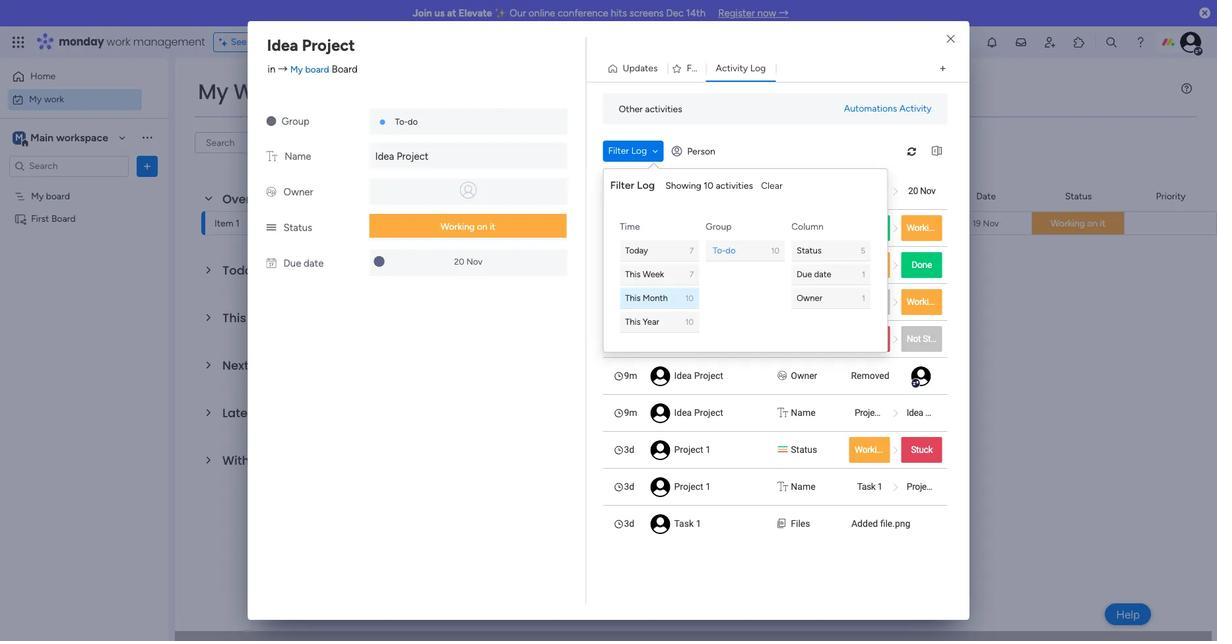Task type: locate. For each thing, give the bounding box(es) containing it.
add view image
[[941, 64, 946, 74]]

this left week
[[626, 269, 641, 279]]

1 vertical spatial dapulse text column image
[[778, 406, 788, 420]]

0 horizontal spatial files
[[687, 63, 706, 74]]

0 horizontal spatial due date
[[284, 258, 324, 269]]

group right 'v2 sun' image
[[282, 116, 310, 127]]

3 3d from the top
[[624, 518, 635, 529]]

✨
[[495, 7, 507, 19]]

week
[[250, 310, 281, 326], [252, 357, 283, 374]]

→ right in
[[278, 63, 288, 75]]

files
[[687, 63, 706, 74], [791, 518, 811, 529]]

1 vertical spatial 9m
[[624, 408, 638, 418]]

item
[[215, 218, 234, 229]]

1 horizontal spatial not
[[907, 334, 921, 344]]

idea
[[267, 36, 298, 55], [375, 151, 394, 162], [675, 186, 692, 196], [675, 223, 692, 233], [675, 260, 692, 270], [675, 297, 692, 307], [675, 371, 692, 381], [675, 408, 692, 418], [907, 408, 924, 418]]

shareable board image
[[14, 212, 26, 225]]

this week
[[626, 269, 665, 279]]

name for 3d
[[791, 481, 816, 492]]

filter
[[609, 145, 629, 157], [611, 179, 635, 192]]

items
[[393, 137, 416, 148], [280, 266, 303, 277]]

1 vertical spatial name
[[791, 408, 816, 418]]

board down search in workspace field
[[46, 191, 70, 202]]

log down angle down icon
[[637, 179, 655, 192]]

task
[[858, 481, 876, 492], [675, 518, 694, 529]]

0 vertical spatial activity
[[716, 63, 748, 74]]

1 horizontal spatial v2 multiple person column image
[[778, 369, 787, 383]]

my for my board
[[31, 191, 44, 202]]

my right in
[[290, 64, 303, 75]]

2 7 from the top
[[690, 270, 694, 279]]

nov
[[921, 186, 936, 196], [984, 218, 1000, 228], [467, 257, 483, 266]]

my inside "button"
[[29, 93, 42, 105]]

my for my work
[[198, 77, 228, 106]]

board inside the idea project 'dialog'
[[332, 63, 358, 75]]

work down home
[[44, 93, 64, 105]]

m
[[15, 132, 23, 143]]

items right '0' at left top
[[280, 266, 303, 277]]

0 vertical spatial not started
[[855, 297, 899, 307]]

first board down my board
[[31, 213, 76, 224]]

1 vertical spatial to-
[[714, 246, 726, 255]]

filter log down 'filter log' button at top
[[611, 179, 655, 192]]

done
[[912, 260, 933, 270]]

0 vertical spatial to-do
[[395, 117, 418, 127]]

0 vertical spatial 7
[[690, 246, 694, 255]]

list box containing 8m
[[603, 172, 958, 542]]

project 1
[[855, 408, 889, 418], [675, 444, 711, 455], [675, 481, 711, 492], [907, 481, 941, 492]]

0 horizontal spatial →
[[278, 63, 288, 75]]

inbox image
[[1015, 36, 1028, 49]]

0 vertical spatial activities
[[645, 103, 683, 115]]

due date down column
[[798, 269, 832, 279]]

automations
[[845, 103, 898, 114]]

2 9m from the top
[[624, 408, 638, 418]]

my
[[290, 64, 303, 75], [198, 77, 228, 106], [29, 93, 42, 105], [31, 191, 44, 202]]

0 vertical spatial started
[[871, 297, 899, 307]]

work inside "button"
[[44, 93, 64, 105]]

today for today / 0 items
[[223, 262, 260, 279]]

1 vertical spatial not
[[907, 334, 921, 344]]

work right "monday"
[[107, 34, 130, 50]]

1 horizontal spatial group
[[706, 221, 733, 232]]

0 vertical spatial filter log
[[609, 145, 647, 157]]

clear button
[[756, 176, 788, 197]]

1 horizontal spatial 20 nov
[[909, 186, 936, 196]]

workspace image
[[13, 130, 26, 145]]

0 horizontal spatial first board
[[31, 213, 76, 224]]

8m up the this year
[[624, 297, 638, 307]]

this for this year
[[626, 317, 641, 327]]

this up next
[[223, 310, 246, 326]]

0 vertical spatial week
[[250, 310, 281, 326]]

1 horizontal spatial not started
[[907, 334, 951, 344]]

7
[[690, 246, 694, 255], [690, 270, 694, 279]]

8m
[[624, 186, 638, 196], [624, 223, 638, 233], [624, 260, 638, 270], [624, 297, 638, 307]]

0 vertical spatial 20 nov
[[909, 186, 936, 196]]

1 vertical spatial v2 multiple person column image
[[778, 369, 787, 383]]

owner
[[284, 186, 313, 198], [798, 293, 823, 303], [791, 371, 818, 381]]

1 vertical spatial 3d
[[624, 481, 635, 492]]

→ right now
[[779, 7, 789, 19]]

1 vertical spatial 20
[[454, 257, 465, 266]]

monday
[[59, 34, 104, 50]]

online
[[529, 7, 556, 19]]

0 vertical spatial not
[[855, 297, 869, 307]]

board right my board 'link'
[[332, 63, 358, 75]]

0 horizontal spatial due
[[284, 258, 301, 269]]

working
[[1051, 218, 1086, 229], [441, 221, 475, 232], [907, 223, 939, 233], [855, 260, 887, 270], [907, 297, 939, 307], [855, 444, 887, 455]]

0 vertical spatial owner
[[284, 186, 313, 198]]

0 vertical spatial today
[[626, 246, 649, 255]]

activities left "clear"
[[716, 180, 754, 192]]

board right in
[[305, 64, 329, 75]]

0 horizontal spatial 20
[[454, 257, 465, 266]]

0
[[272, 266, 278, 277]]

first board inside first board link
[[614, 219, 658, 230]]

1 horizontal spatial files
[[791, 518, 811, 529]]

work for monday
[[107, 34, 130, 50]]

0 vertical spatial 9m
[[624, 371, 638, 381]]

filter left angle down icon
[[609, 145, 629, 157]]

to- down first board link
[[714, 246, 726, 255]]

3d for name
[[624, 481, 635, 492]]

items right done
[[393, 137, 416, 148]]

1 3d from the top
[[624, 444, 635, 455]]

started
[[871, 297, 899, 307], [923, 334, 951, 344]]

due down column
[[798, 269, 813, 279]]

not started
[[855, 297, 899, 307], [907, 334, 951, 344]]

due date
[[284, 258, 324, 269], [798, 269, 832, 279]]

0 horizontal spatial activities
[[645, 103, 683, 115]]

1 vertical spatial activity
[[900, 103, 932, 114]]

1 vertical spatial 7
[[690, 270, 694, 279]]

10 right year
[[686, 317, 694, 327]]

0 horizontal spatial board
[[46, 191, 70, 202]]

1 vertical spatial activities
[[716, 180, 754, 192]]

board up this week
[[634, 219, 658, 230]]

management
[[133, 34, 205, 50]]

notifications image
[[986, 36, 999, 49]]

1 horizontal spatial to-
[[714, 246, 726, 255]]

a
[[273, 452, 281, 469]]

v2 status image
[[266, 222, 276, 234]]

my inside in → my board board
[[290, 64, 303, 75]]

7 down first board link
[[690, 246, 694, 255]]

None search field
[[195, 132, 319, 153]]

10 for this month
[[686, 294, 694, 303]]

0 vertical spatial files
[[687, 63, 706, 74]]

1 vertical spatial task
[[675, 518, 694, 529]]

v2 multiple person column image
[[266, 186, 276, 198], [778, 369, 787, 383]]

0 vertical spatial items
[[393, 137, 416, 148]]

0 vertical spatial work
[[107, 34, 130, 50]]

register now →
[[719, 7, 789, 19]]

without a date /
[[223, 452, 324, 469]]

date
[[977, 191, 997, 202]]

work
[[107, 34, 130, 50], [44, 93, 64, 105]]

1 horizontal spatial started
[[923, 334, 951, 344]]

do down first board link
[[726, 246, 736, 255]]

0 vertical spatial 20
[[909, 186, 919, 196]]

group
[[282, 116, 310, 127], [768, 219, 792, 229], [706, 221, 733, 232]]

status
[[1066, 191, 1093, 202], [284, 222, 312, 234], [791, 223, 818, 233], [798, 246, 822, 255], [791, 260, 818, 270], [791, 297, 818, 307], [791, 444, 818, 455]]

home
[[30, 71, 56, 82]]

filter down 'filter log' button at top
[[611, 179, 635, 192]]

10 right month
[[686, 294, 694, 303]]

log down register now → "link"
[[751, 63, 766, 74]]

my down home
[[29, 93, 42, 105]]

0 horizontal spatial do
[[408, 117, 418, 127]]

1 horizontal spatial work
[[107, 34, 130, 50]]

this left month
[[626, 293, 641, 303]]

other activities
[[619, 103, 683, 115]]

to-do up 'hide done items'
[[395, 117, 418, 127]]

0 horizontal spatial nov
[[467, 257, 483, 266]]

1 vertical spatial →
[[278, 63, 288, 75]]

0 vertical spatial to-
[[395, 117, 408, 127]]

1 horizontal spatial first board
[[614, 219, 658, 230]]

do up 'hide done items'
[[408, 117, 418, 127]]

14th
[[687, 7, 706, 19]]

now
[[758, 7, 777, 19]]

0 horizontal spatial first
[[31, 213, 49, 224]]

1 vertical spatial log
[[632, 145, 647, 157]]

in → my board board
[[268, 63, 358, 75]]

2 3d from the top
[[624, 481, 635, 492]]

us
[[435, 7, 445, 19]]

today for today
[[626, 246, 649, 255]]

1 9m from the top
[[624, 371, 638, 381]]

option
[[0, 184, 168, 187]]

group left title
[[768, 219, 792, 229]]

3 8m from the top
[[624, 260, 638, 270]]

1 horizontal spatial activities
[[716, 180, 754, 192]]

today down time
[[626, 246, 649, 255]]

0 vertical spatial →
[[779, 7, 789, 19]]

1 vertical spatial today
[[223, 262, 260, 279]]

10 for this year
[[686, 317, 694, 327]]

0 horizontal spatial task 1
[[675, 518, 702, 529]]

8m up time
[[624, 186, 638, 196]]

item 1
[[215, 218, 240, 229]]

not
[[855, 297, 869, 307], [907, 334, 921, 344]]

my down search in workspace field
[[31, 191, 44, 202]]

1 vertical spatial items
[[280, 266, 303, 277]]

filter log
[[609, 145, 647, 157], [611, 179, 655, 192]]

0 vertical spatial v2 multiple person column image
[[266, 186, 276, 198]]

0 horizontal spatial task
[[675, 518, 694, 529]]

2 vertical spatial 3d
[[624, 518, 635, 529]]

7 right week
[[690, 270, 694, 279]]

conference
[[558, 7, 609, 19]]

9m
[[624, 371, 638, 381], [624, 408, 638, 418]]

activity up 'refresh' icon
[[900, 103, 932, 114]]

overdue
[[223, 191, 274, 207]]

first right the "shareable board" "image"
[[31, 213, 49, 224]]

first up this week
[[614, 219, 632, 230]]

9m for owner
[[624, 371, 638, 381]]

1
[[286, 195, 290, 206], [236, 218, 240, 229], [863, 270, 866, 279], [863, 294, 866, 303], [884, 408, 889, 418], [706, 444, 711, 455], [706, 481, 711, 492], [878, 481, 883, 492], [936, 481, 941, 492], [696, 518, 702, 529]]

10 down 'group title'
[[772, 246, 780, 255]]

/ left '0' at left top
[[263, 262, 269, 279]]

board
[[332, 63, 358, 75], [661, 191, 685, 202], [51, 213, 76, 224], [634, 219, 658, 230]]

project
[[302, 36, 355, 55], [397, 151, 429, 162], [695, 186, 724, 196], [695, 223, 724, 233], [695, 260, 724, 270], [695, 297, 724, 307], [695, 371, 724, 381], [695, 408, 724, 418], [855, 408, 882, 418], [926, 408, 953, 418], [675, 444, 704, 455], [675, 481, 704, 492], [907, 481, 934, 492]]

0 vertical spatial 3d
[[624, 444, 635, 455]]

Filter dashboard by text search field
[[195, 132, 319, 153]]

0 vertical spatial dapulse text column image
[[266, 151, 278, 162]]

today left dapulse date column icon
[[223, 262, 260, 279]]

today
[[626, 246, 649, 255], [223, 262, 260, 279]]

1 horizontal spatial list box
[[603, 172, 958, 542]]

due date right '0' at left top
[[284, 258, 324, 269]]

apps image
[[1073, 36, 1086, 49]]

my left work
[[198, 77, 228, 106]]

1 horizontal spatial first
[[614, 219, 632, 230]]

1 8m from the top
[[624, 186, 638, 196]]

0 vertical spatial board
[[305, 64, 329, 75]]

2 vertical spatial name
[[791, 481, 816, 492]]

1 vertical spatial to-do
[[714, 246, 736, 255]]

0 vertical spatial filter
[[609, 145, 629, 157]]

1 vertical spatial week
[[252, 357, 283, 374]]

8m left week
[[624, 260, 638, 270]]

clear
[[761, 180, 783, 192]]

0 vertical spatial nov
[[921, 186, 936, 196]]

customize button
[[421, 132, 492, 153]]

0 horizontal spatial not
[[855, 297, 869, 307]]

help
[[1117, 608, 1141, 621]]

date
[[304, 258, 324, 269], [815, 269, 832, 279], [284, 452, 312, 469]]

1 vertical spatial task 1
[[675, 518, 702, 529]]

to-do down first board link
[[714, 246, 736, 255]]

at
[[447, 7, 457, 19]]

1 vertical spatial board
[[46, 191, 70, 202]]

dapulse text column image
[[266, 151, 278, 162], [778, 406, 788, 420], [778, 480, 788, 494]]

our
[[510, 7, 526, 19]]

today / 0 items
[[223, 262, 303, 279]]

week right next
[[252, 357, 283, 374]]

1 vertical spatial work
[[44, 93, 64, 105]]

group down showing 10 activities
[[706, 221, 733, 232]]

today inside the idea project 'dialog'
[[626, 246, 649, 255]]

1 7 from the top
[[690, 246, 694, 255]]

this left year
[[626, 317, 641, 327]]

0 vertical spatial task
[[858, 481, 876, 492]]

refresh image
[[902, 146, 923, 156]]

help image
[[1135, 36, 1148, 49]]

working on it
[[1051, 218, 1106, 229], [441, 221, 496, 232], [907, 223, 958, 233], [855, 260, 906, 270], [907, 297, 958, 307], [855, 444, 906, 455]]

this
[[626, 269, 641, 279], [626, 293, 641, 303], [223, 310, 246, 326], [626, 317, 641, 327]]

do
[[408, 117, 418, 127], [726, 246, 736, 255]]

name
[[285, 151, 311, 162], [791, 408, 816, 418], [791, 481, 816, 492]]

files left activity log in the top of the page
[[687, 63, 706, 74]]

first board up this week
[[614, 219, 658, 230]]

1 inside overdue / 1 item
[[286, 195, 290, 206]]

filter log left angle down icon
[[609, 145, 647, 157]]

activities right other
[[645, 103, 683, 115]]

log left angle down icon
[[632, 145, 647, 157]]

0 vertical spatial name
[[285, 151, 311, 162]]

week down '0' at left top
[[250, 310, 281, 326]]

board
[[305, 64, 329, 75], [46, 191, 70, 202]]

3d for status
[[624, 444, 635, 455]]

to-
[[395, 117, 408, 127], [714, 246, 726, 255]]

v2 multiple person column image inside list box
[[778, 369, 787, 383]]

0 horizontal spatial work
[[44, 93, 64, 105]]

9m for name
[[624, 408, 638, 418]]

→
[[779, 7, 789, 19], [278, 63, 288, 75]]

1 horizontal spatial board
[[305, 64, 329, 75]]

0 vertical spatial log
[[751, 63, 766, 74]]

activity right "files" button
[[716, 63, 748, 74]]

due right '0' at left top
[[284, 258, 301, 269]]

see plans button
[[213, 32, 277, 52]]

2 vertical spatial dapulse text column image
[[778, 480, 788, 494]]

7 for today
[[690, 246, 694, 255]]

to- up 'hide done items'
[[395, 117, 408, 127]]

close image
[[947, 34, 955, 44]]

1 vertical spatial 20 nov
[[454, 257, 483, 266]]

8m up this week
[[624, 223, 638, 233]]

20
[[909, 186, 919, 196], [454, 257, 465, 266]]

19
[[973, 218, 982, 228]]

board inside list box
[[46, 191, 70, 202]]

files right "v2 file column" icon
[[791, 518, 811, 529]]

/
[[277, 191, 283, 207], [263, 262, 269, 279], [284, 310, 290, 326], [286, 357, 292, 374], [255, 405, 261, 421], [315, 452, 321, 469]]

0 horizontal spatial 20 nov
[[454, 257, 483, 266]]

2 8m from the top
[[624, 223, 638, 233]]

list box
[[603, 172, 958, 542], [0, 182, 168, 408]]

0 horizontal spatial activity
[[716, 63, 748, 74]]

0 horizontal spatial list box
[[0, 182, 168, 408]]



Task type: describe. For each thing, give the bounding box(es) containing it.
activity log
[[716, 63, 766, 74]]

priority
[[1157, 191, 1186, 202]]

monday work management
[[59, 34, 205, 50]]

1 vertical spatial do
[[726, 246, 736, 255]]

owner inside list box
[[791, 371, 818, 381]]

0 horizontal spatial group
[[282, 116, 310, 127]]

done
[[370, 137, 391, 148]]

activity log button
[[706, 58, 776, 79]]

3d for files
[[624, 518, 635, 529]]

stuck
[[912, 444, 933, 455]]

→ inside the idea project 'dialog'
[[278, 63, 288, 75]]

1 horizontal spatial 20
[[909, 186, 919, 196]]

hide
[[348, 137, 368, 148]]

0 horizontal spatial started
[[871, 297, 899, 307]]

date right a at the bottom left of the page
[[284, 452, 312, 469]]

list box inside the idea project 'dialog'
[[603, 172, 958, 542]]

1 vertical spatial files
[[791, 518, 811, 529]]

select product image
[[12, 36, 25, 49]]

Search in workspace field
[[28, 159, 110, 174]]

invite members image
[[1044, 36, 1057, 49]]

v2 file column image
[[778, 517, 786, 531]]

year
[[643, 317, 660, 327]]

angle down image
[[653, 147, 659, 156]]

1 horizontal spatial due date
[[798, 269, 832, 279]]

1 vertical spatial filter log
[[611, 179, 655, 192]]

time
[[621, 221, 641, 232]]

first board inside list box
[[31, 213, 76, 224]]

plans
[[249, 36, 271, 48]]

overdue / 1 item
[[223, 191, 311, 207]]

0 vertical spatial do
[[408, 117, 418, 127]]

screens
[[630, 7, 664, 19]]

1 vertical spatial filter
[[611, 179, 635, 192]]

join us at elevate ✨ our online conference hits screens dec 14th
[[413, 7, 706, 19]]

filter inside button
[[609, 145, 629, 157]]

1 horizontal spatial activity
[[900, 103, 932, 114]]

this year
[[626, 317, 660, 327]]

1 horizontal spatial task
[[858, 481, 876, 492]]

10 right showing
[[704, 180, 714, 192]]

4 8m from the top
[[624, 297, 638, 307]]

list box containing my board
[[0, 182, 168, 408]]

group title
[[768, 219, 811, 229]]

0 vertical spatial task 1
[[858, 481, 883, 492]]

added
[[852, 518, 879, 529]]

items inside today / 0 items
[[280, 266, 303, 277]]

/ down today / 0 items
[[284, 310, 290, 326]]

v2 sun image
[[266, 116, 276, 127]]

dapulse date column image
[[778, 184, 787, 198]]

date down column
[[815, 269, 832, 279]]

workspace
[[56, 131, 108, 144]]

2 horizontal spatial group
[[768, 219, 792, 229]]

week
[[643, 269, 665, 279]]

7 for this week
[[690, 270, 694, 279]]

files inside button
[[687, 63, 706, 74]]

automations activity button
[[839, 98, 938, 120]]

1 vertical spatial owner
[[798, 293, 823, 303]]

first board link
[[612, 212, 734, 236]]

work for my
[[44, 93, 64, 105]]

export to excel image
[[927, 146, 948, 156]]

0 horizontal spatial to-do
[[395, 117, 418, 127]]

elevate
[[459, 7, 492, 19]]

later
[[223, 405, 252, 421]]

my work
[[198, 77, 287, 106]]

19 nov
[[973, 218, 1000, 228]]

1 horizontal spatial to-do
[[714, 246, 736, 255]]

item
[[292, 195, 311, 206]]

search everything image
[[1106, 36, 1119, 49]]

/ right later
[[255, 405, 261, 421]]

later /
[[223, 405, 265, 421]]

help button
[[1106, 604, 1152, 625]]

updates
[[623, 63, 658, 74]]

1 horizontal spatial due
[[798, 269, 813, 279]]

dec
[[667, 7, 684, 19]]

my for my work
[[29, 93, 42, 105]]

main workspace
[[30, 131, 108, 144]]

see plans
[[231, 36, 271, 48]]

in
[[268, 63, 276, 75]]

month
[[643, 293, 669, 303]]

5
[[862, 246, 866, 255]]

date right '0' at left top
[[304, 258, 324, 269]]

updates button
[[603, 58, 668, 79]]

automations activity
[[845, 103, 932, 114]]

2 vertical spatial nov
[[467, 257, 483, 266]]

this month
[[626, 293, 669, 303]]

customize
[[442, 137, 487, 148]]

showing
[[666, 180, 702, 192]]

this for this week
[[626, 269, 641, 279]]

board up first board link
[[661, 191, 685, 202]]

person button
[[666, 141, 724, 162]]

people
[[887, 191, 915, 202]]

/ right next
[[286, 357, 292, 374]]

my board
[[31, 191, 70, 202]]

this week /
[[223, 310, 293, 326]]

join
[[413, 7, 432, 19]]

my work button
[[8, 89, 142, 110]]

title
[[795, 219, 811, 229]]

0 horizontal spatial to-
[[395, 117, 408, 127]]

filter log inside button
[[609, 145, 647, 157]]

2 horizontal spatial nov
[[984, 218, 1000, 228]]

board inside in → my board board
[[305, 64, 329, 75]]

next week /
[[223, 357, 295, 374]]

/ right a at the bottom left of the page
[[315, 452, 321, 469]]

jacob simon image
[[1181, 32, 1202, 53]]

board down my board
[[51, 213, 76, 224]]

filter log button
[[603, 141, 664, 162]]

main
[[30, 131, 54, 144]]

files button
[[668, 58, 706, 79]]

name for 9m
[[791, 408, 816, 418]]

hits
[[611, 7, 627, 19]]

next
[[223, 357, 249, 374]]

workspace selection element
[[13, 130, 110, 147]]

showing 10 activities
[[666, 180, 754, 192]]

week for this
[[250, 310, 281, 326]]

dapulse text column image for 3d
[[778, 480, 788, 494]]

dapulse text column image for 9m
[[778, 406, 788, 420]]

2 vertical spatial log
[[637, 179, 655, 192]]

week for next
[[252, 357, 283, 374]]

without
[[223, 452, 269, 469]]

register
[[719, 7, 755, 19]]

file.png
[[881, 518, 911, 529]]

1 horizontal spatial nov
[[921, 186, 936, 196]]

other
[[619, 103, 643, 115]]

removed
[[852, 371, 890, 381]]

register now → link
[[719, 7, 789, 19]]

work
[[234, 77, 287, 106]]

person
[[688, 146, 716, 157]]

home button
[[8, 66, 142, 87]]

see
[[231, 36, 247, 48]]

first inside list box
[[31, 213, 49, 224]]

this for this month
[[626, 293, 641, 303]]

board inside first board link
[[634, 219, 658, 230]]

this for this week /
[[223, 310, 246, 326]]

added file.png
[[852, 518, 911, 529]]

my board link
[[290, 64, 329, 75]]

hide done items
[[348, 137, 416, 148]]

/ left item
[[277, 191, 283, 207]]

column
[[792, 221, 824, 232]]

dapulse date column image
[[266, 258, 276, 269]]

first inside first board link
[[614, 219, 632, 230]]

10 for to-do
[[772, 246, 780, 255]]

idea project dialog
[[0, 0, 1218, 641]]

my work
[[29, 93, 64, 105]]



Task type: vqa. For each thing, say whether or not it's contained in the screenshot.


